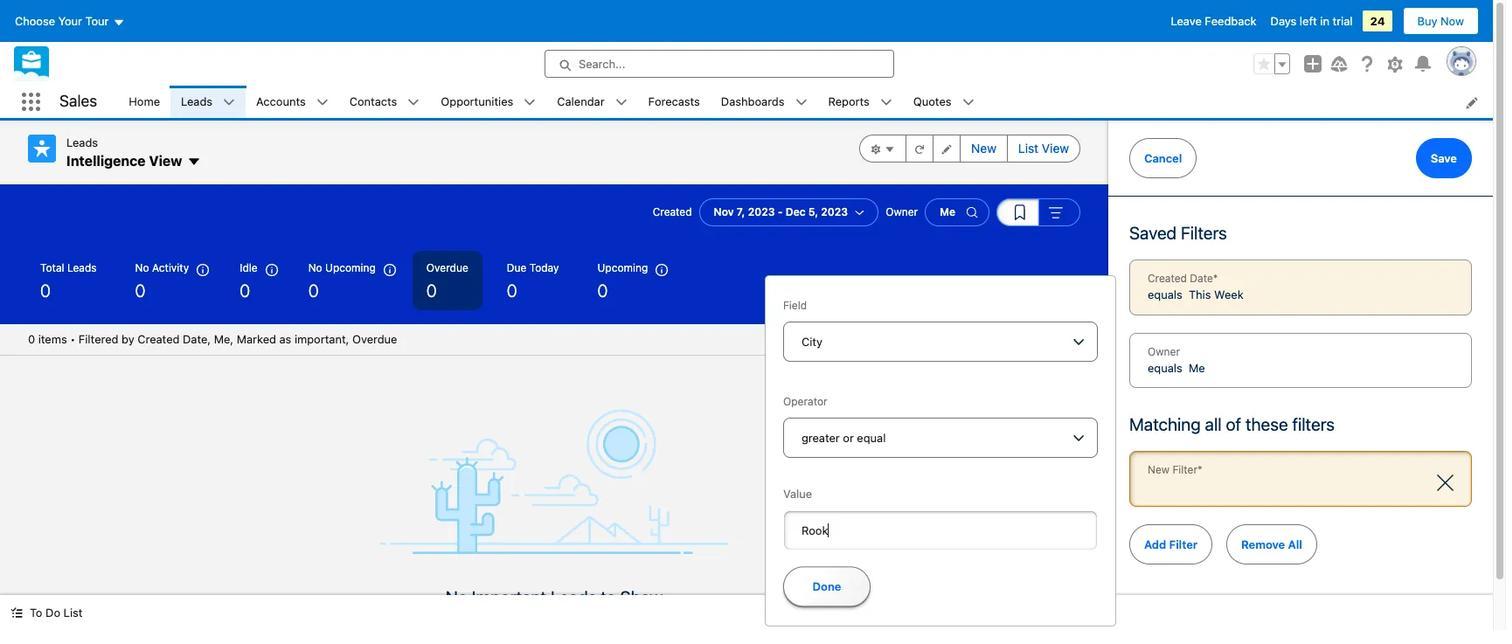 Task type: vqa. For each thing, say whether or not it's contained in the screenshot.
middle Created
yes



Task type: locate. For each thing, give the bounding box(es) containing it.
no upcoming
[[308, 261, 376, 275]]

no activity
[[135, 261, 189, 275]]

leads up "intelligence" at the top left
[[66, 135, 98, 149]]

matching
[[1129, 414, 1201, 434]]

group down "list view" button
[[997, 198, 1080, 226]]

text default image left accounts link on the left
[[223, 96, 235, 109]]

overdue
[[426, 261, 468, 275], [352, 332, 397, 346]]

week
[[1214, 288, 1244, 302]]

contacts link
[[339, 86, 408, 118]]

0 vertical spatial overdue
[[426, 261, 468, 275]]

1 horizontal spatial created
[[653, 205, 692, 219]]

text default image for calendar
[[615, 96, 627, 109]]

0 horizontal spatial overdue
[[352, 332, 397, 346]]

1 vertical spatial created
[[1148, 272, 1187, 285]]

0 horizontal spatial new
[[971, 141, 996, 156]]

1 vertical spatial new
[[1148, 463, 1170, 476]]

created
[[653, 205, 692, 219], [1148, 272, 1187, 285], [137, 332, 180, 346]]

owner equals me
[[1148, 345, 1205, 375]]

1 horizontal spatial *
[[1213, 272, 1218, 285]]

list inside group
[[1018, 141, 1039, 156]]

created right by
[[137, 332, 180, 346]]

filter right add
[[1169, 537, 1198, 551]]

24
[[1370, 14, 1385, 28]]

1 horizontal spatial list
[[1018, 141, 1039, 156]]

created left the 'date'
[[1148, 272, 1187, 285]]

group
[[1254, 53, 1290, 74], [859, 135, 1080, 163], [997, 198, 1080, 226]]

list right new button
[[1018, 141, 1039, 156]]

to do list
[[30, 606, 83, 620]]

no
[[135, 261, 149, 275], [308, 261, 322, 275], [446, 587, 468, 608]]

dec
[[786, 205, 806, 219]]

5,
[[808, 205, 818, 219]]

these
[[1246, 414, 1288, 434]]

buy now
[[1417, 14, 1464, 28]]

opportunities list item
[[430, 86, 547, 118]]

overdue right the important, at the bottom of page
[[352, 332, 397, 346]]

owner inside owner equals me
[[1148, 345, 1180, 358]]

of
[[1226, 414, 1241, 434]]

text default image for quotes
[[962, 96, 974, 109]]

view for intelligence view
[[149, 153, 182, 168]]

text default image inside the opportunities list item
[[524, 96, 536, 109]]

4 text default image from the left
[[615, 96, 627, 109]]

2 upcoming from the left
[[598, 261, 648, 275]]

filter inside button
[[1169, 537, 1198, 551]]

group down quotes list item
[[859, 135, 1080, 163]]

1 vertical spatial equals
[[1148, 361, 1183, 375]]

1 horizontal spatial new
[[1148, 463, 1170, 476]]

owner for owner
[[886, 205, 918, 219]]

1 horizontal spatial upcoming
[[598, 261, 648, 275]]

today
[[529, 261, 559, 275]]

leads right total
[[67, 261, 97, 275]]

key performance indicators group
[[0, 251, 1108, 324]]

owner down created date * equals this week at the top right of page
[[1148, 345, 1180, 358]]

0 horizontal spatial 2023
[[748, 205, 775, 219]]

1 vertical spatial filter
[[1169, 537, 1198, 551]]

created inside created date * equals this week
[[1148, 272, 1187, 285]]

overdue 0
[[426, 261, 468, 301]]

dashboards list item
[[711, 86, 818, 118]]

text default image right 'accounts'
[[316, 96, 328, 109]]

remove
[[1241, 537, 1285, 551]]

remove all button
[[1227, 524, 1317, 564]]

text default image inside contacts list item
[[408, 96, 420, 109]]

as
[[279, 332, 291, 346]]

list right do
[[63, 606, 83, 620]]

1 horizontal spatial view
[[1042, 141, 1069, 156]]

0 items • filtered by created date, me, marked as important, overdue
[[28, 332, 397, 346]]

1 horizontal spatial no
[[308, 261, 322, 275]]

•
[[70, 332, 75, 346]]

1 vertical spatial *
[[1198, 463, 1203, 476]]

0 vertical spatial *
[[1213, 272, 1218, 285]]

0 vertical spatial created
[[653, 205, 692, 219]]

0 horizontal spatial me
[[940, 205, 955, 219]]

text default image right contacts
[[408, 96, 420, 109]]

text default image left reports link
[[795, 96, 807, 109]]

2 text default image from the left
[[408, 96, 420, 109]]

0 items • filtered by created date, me, marked as important, overdue status
[[28, 332, 397, 346]]

calendar
[[557, 94, 605, 108]]

* for new filter *
[[1198, 463, 1203, 476]]

list view
[[1018, 141, 1069, 156]]

me
[[940, 205, 955, 219], [1189, 361, 1205, 375]]

created for created date * equals this week
[[1148, 272, 1187, 285]]

date,
[[183, 332, 211, 346]]

1 text default image from the left
[[316, 96, 328, 109]]

filter for add filter
[[1169, 537, 1198, 551]]

2 horizontal spatial no
[[446, 587, 468, 608]]

text default image for dashboards
[[795, 96, 807, 109]]

idle
[[240, 261, 258, 275]]

view right "intelligence" at the top left
[[149, 153, 182, 168]]

buy now button
[[1403, 7, 1479, 35]]

text default image for contacts
[[408, 96, 420, 109]]

upcoming up the important, at the bottom of page
[[325, 261, 376, 275]]

owner left me button
[[886, 205, 918, 219]]

text default image inside accounts "list item"
[[316, 96, 328, 109]]

no important leads to show
[[446, 587, 663, 608]]

0 horizontal spatial upcoming
[[325, 261, 376, 275]]

or
[[843, 431, 854, 445]]

text default image for leads
[[223, 96, 235, 109]]

1 horizontal spatial me
[[1189, 361, 1205, 375]]

matching all of these filters
[[1129, 414, 1335, 434]]

view right new button
[[1042, 141, 1069, 156]]

text default image right the quotes on the top
[[962, 96, 974, 109]]

1 vertical spatial group
[[859, 135, 1080, 163]]

saved filters
[[1129, 223, 1227, 243]]

group down "days"
[[1254, 53, 1290, 74]]

Field button
[[783, 322, 1098, 362]]

no left important at the bottom
[[446, 587, 468, 608]]

leads list item
[[170, 86, 246, 118]]

by
[[122, 332, 134, 346]]

equals inside created date * equals this week
[[1148, 288, 1183, 302]]

saved
[[1129, 223, 1177, 243]]

quotes
[[913, 94, 952, 108]]

no left activity
[[135, 261, 149, 275]]

0 horizontal spatial view
[[149, 153, 182, 168]]

filter
[[1173, 463, 1198, 476], [1169, 537, 1198, 551]]

created left nov
[[653, 205, 692, 219]]

opportunities link
[[430, 86, 524, 118]]

nov
[[714, 205, 734, 219]]

0 inside overdue 0
[[426, 281, 437, 301]]

equal
[[857, 431, 886, 445]]

1 horizontal spatial 2023
[[821, 205, 848, 219]]

leads right home
[[181, 94, 213, 108]]

text default image
[[316, 96, 328, 109], [408, 96, 420, 109], [524, 96, 536, 109], [615, 96, 627, 109], [795, 96, 807, 109]]

1 vertical spatial me
[[1189, 361, 1205, 375]]

owner for owner equals me
[[1148, 345, 1180, 358]]

0 horizontal spatial no
[[135, 261, 149, 275]]

Operator button
[[783, 418, 1098, 458]]

equals up the matching
[[1148, 361, 1183, 375]]

me inside me button
[[940, 205, 955, 219]]

operator
[[783, 395, 827, 408]]

0 vertical spatial me
[[940, 205, 955, 219]]

text default image right reports
[[880, 96, 892, 109]]

1 horizontal spatial owner
[[1148, 345, 1180, 358]]

* inside created date * equals this week
[[1213, 272, 1218, 285]]

in
[[1320, 14, 1330, 28]]

text default image inside quotes list item
[[962, 96, 974, 109]]

add
[[1144, 537, 1166, 551]]

* down matching all of these filters
[[1198, 463, 1203, 476]]

no right idle
[[308, 261, 322, 275]]

1 vertical spatial list
[[63, 606, 83, 620]]

text default image
[[223, 96, 235, 109], [880, 96, 892, 109], [962, 96, 974, 109], [187, 155, 201, 169], [10, 607, 23, 619]]

2 vertical spatial created
[[137, 332, 180, 346]]

due
[[507, 261, 527, 275]]

0 vertical spatial list
[[1018, 141, 1039, 156]]

do
[[46, 606, 60, 620]]

important,
[[295, 332, 349, 346]]

0 vertical spatial equals
[[1148, 288, 1183, 302]]

total leads 0
[[40, 261, 97, 301]]

leave feedback link
[[1171, 14, 1257, 28]]

text default image left calendar link
[[524, 96, 536, 109]]

1 vertical spatial owner
[[1148, 345, 1180, 358]]

city
[[802, 335, 823, 349]]

2 equals from the top
[[1148, 361, 1183, 375]]

all
[[1205, 414, 1222, 434]]

leads
[[181, 94, 213, 108], [66, 135, 98, 149], [67, 261, 97, 275], [551, 587, 597, 608]]

1 equals from the top
[[1148, 288, 1183, 302]]

0 vertical spatial owner
[[886, 205, 918, 219]]

to do list button
[[0, 595, 93, 630]]

list
[[1018, 141, 1039, 156], [63, 606, 83, 620]]

equals inside owner equals me
[[1148, 361, 1183, 375]]

* up week
[[1213, 272, 1218, 285]]

text default image right 'calendar' on the left
[[615, 96, 627, 109]]

new down the matching
[[1148, 463, 1170, 476]]

feedback
[[1205, 14, 1257, 28]]

upcoming right 'today'
[[598, 261, 648, 275]]

home
[[129, 94, 160, 108]]

forecasts link
[[638, 86, 711, 118]]

done
[[813, 579, 841, 593]]

1 horizontal spatial overdue
[[426, 261, 468, 275]]

view
[[1042, 141, 1069, 156], [149, 153, 182, 168]]

filter down the matching
[[1173, 463, 1198, 476]]

created for created
[[653, 205, 692, 219]]

leads link
[[170, 86, 223, 118]]

3 text default image from the left
[[524, 96, 536, 109]]

overdue inside key performance indicators group
[[426, 261, 468, 275]]

0 horizontal spatial *
[[1198, 463, 1203, 476]]

show
[[620, 587, 663, 608]]

overdue left due
[[426, 261, 468, 275]]

5 text default image from the left
[[795, 96, 807, 109]]

text default image left "to" at the bottom of the page
[[10, 607, 23, 619]]

list
[[118, 86, 1493, 118]]

equals left this
[[1148, 288, 1183, 302]]

2023
[[748, 205, 775, 219], [821, 205, 848, 219]]

sales
[[59, 92, 97, 110]]

0 vertical spatial new
[[971, 141, 996, 156]]

text default image inside dashboards "list item"
[[795, 96, 807, 109]]

new left list view
[[971, 141, 996, 156]]

filter for new filter *
[[1173, 463, 1198, 476]]

owner
[[886, 205, 918, 219], [1148, 345, 1180, 358]]

field city
[[783, 299, 823, 349]]

text default image inside reports list item
[[880, 96, 892, 109]]

text default image inside calendar 'list item'
[[615, 96, 627, 109]]

2023 left -
[[748, 205, 775, 219]]

choose
[[15, 14, 55, 28]]

remove all
[[1241, 537, 1302, 551]]

new inside button
[[971, 141, 996, 156]]

text default image down leads link
[[187, 155, 201, 169]]

2 horizontal spatial created
[[1148, 272, 1187, 285]]

add filter
[[1144, 537, 1198, 551]]

equals
[[1148, 288, 1183, 302], [1148, 361, 1183, 375]]

0 horizontal spatial owner
[[886, 205, 918, 219]]

2023 right 5,
[[821, 205, 848, 219]]

created date * equals this week
[[1148, 272, 1244, 302]]

text default image inside "leads" list item
[[223, 96, 235, 109]]

0 inside due today 0
[[507, 281, 517, 301]]

no for no upcoming
[[308, 261, 322, 275]]

0 vertical spatial filter
[[1173, 463, 1198, 476]]

view inside button
[[1042, 141, 1069, 156]]



Task type: describe. For each thing, give the bounding box(es) containing it.
buy
[[1417, 14, 1438, 28]]

contacts list item
[[339, 86, 430, 118]]

dashboards
[[721, 94, 785, 108]]

opportunities
[[441, 94, 513, 108]]

leave
[[1171, 14, 1202, 28]]

0 inside total leads 0
[[40, 281, 51, 301]]

items
[[38, 332, 67, 346]]

no for no important leads to show
[[446, 587, 468, 608]]

0 horizontal spatial created
[[137, 332, 180, 346]]

dashboards link
[[711, 86, 795, 118]]

reports link
[[818, 86, 880, 118]]

0 horizontal spatial list
[[63, 606, 83, 620]]

total
[[40, 261, 64, 275]]

add filter button
[[1129, 524, 1213, 564]]

7,
[[737, 205, 745, 219]]

reports list item
[[818, 86, 903, 118]]

nov 7, 2023 - dec 5, 2023
[[714, 205, 848, 219]]

trial
[[1333, 14, 1353, 28]]

now
[[1441, 14, 1464, 28]]

view for list view
[[1042, 141, 1069, 156]]

group containing new
[[859, 135, 1080, 163]]

done button
[[783, 566, 871, 607]]

list containing home
[[118, 86, 1493, 118]]

greater
[[802, 431, 840, 445]]

text default image inside to do list button
[[10, 607, 23, 619]]

choose your tour
[[15, 14, 109, 28]]

intelligence
[[66, 153, 146, 168]]

search...
[[579, 57, 625, 71]]

1 2023 from the left
[[748, 205, 775, 219]]

0 vertical spatial group
[[1254, 53, 1290, 74]]

text default image for reports
[[880, 96, 892, 109]]

this
[[1189, 288, 1211, 302]]

important
[[472, 587, 546, 608]]

quotes list item
[[903, 86, 985, 118]]

reports
[[828, 94, 870, 108]]

text default image for accounts
[[316, 96, 328, 109]]

greater or equal
[[802, 431, 886, 445]]

to
[[601, 587, 616, 608]]

your
[[58, 14, 82, 28]]

home link
[[118, 86, 170, 118]]

new for new filter *
[[1148, 463, 1170, 476]]

to
[[30, 606, 42, 620]]

all
[[1288, 537, 1302, 551]]

left
[[1300, 14, 1317, 28]]

cancel button
[[1129, 138, 1197, 178]]

new for new
[[971, 141, 996, 156]]

2 2023 from the left
[[821, 205, 848, 219]]

accounts
[[256, 94, 306, 108]]

Value text field
[[783, 510, 1098, 550]]

save button
[[1416, 138, 1472, 178]]

save
[[1431, 151, 1457, 165]]

me button
[[925, 198, 990, 226]]

activity
[[152, 261, 189, 275]]

calendar link
[[547, 86, 615, 118]]

new filter *
[[1148, 463, 1203, 476]]

leads inside total leads 0
[[67, 261, 97, 275]]

search... button
[[545, 50, 894, 78]]

leads left to
[[551, 587, 597, 608]]

nov 7, 2023 - dec 5, 2023 button
[[699, 198, 879, 226]]

filters
[[1292, 414, 1335, 434]]

filtered
[[79, 332, 118, 346]]

value
[[783, 487, 812, 501]]

intelligence view
[[66, 153, 182, 168]]

accounts link
[[246, 86, 316, 118]]

quotes link
[[903, 86, 962, 118]]

days
[[1271, 14, 1297, 28]]

2 vertical spatial group
[[997, 198, 1080, 226]]

marked
[[237, 332, 276, 346]]

calendar list item
[[547, 86, 638, 118]]

1 upcoming from the left
[[325, 261, 376, 275]]

1 vertical spatial overdue
[[352, 332, 397, 346]]

no for no activity
[[135, 261, 149, 275]]

list view button
[[1007, 135, 1080, 163]]

me,
[[214, 332, 234, 346]]

leave feedback
[[1171, 14, 1257, 28]]

leads inside leads link
[[181, 94, 213, 108]]

* for created date * equals this week
[[1213, 272, 1218, 285]]

-
[[778, 205, 783, 219]]

contacts
[[349, 94, 397, 108]]

accounts list item
[[246, 86, 339, 118]]

new button
[[960, 135, 1008, 163]]

text default image for opportunities
[[524, 96, 536, 109]]

date
[[1190, 272, 1213, 285]]

me inside owner equals me
[[1189, 361, 1205, 375]]

days left in trial
[[1271, 14, 1353, 28]]

forecasts
[[648, 94, 700, 108]]

cancel
[[1144, 151, 1182, 165]]



